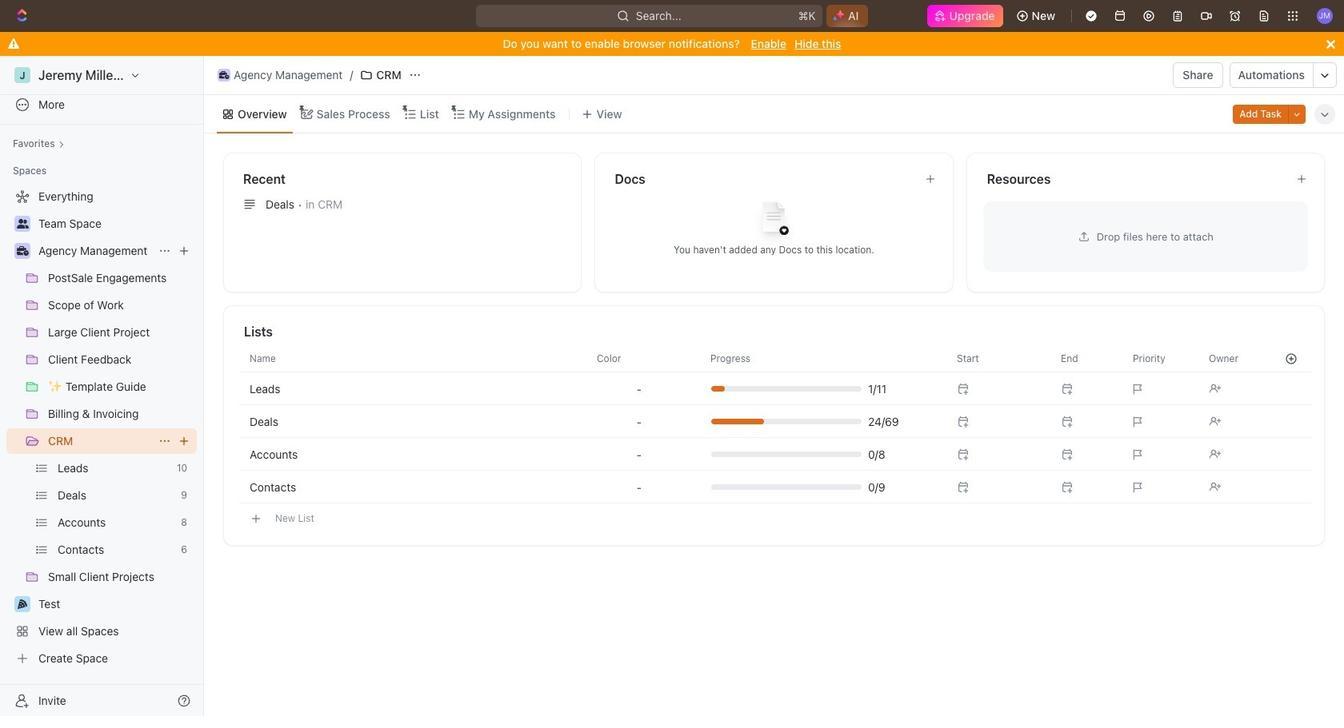 Task type: vqa. For each thing, say whether or not it's contained in the screenshot.
user group icon on the left top of page
yes



Task type: locate. For each thing, give the bounding box(es) containing it.
0 vertical spatial business time image
[[219, 71, 229, 79]]

jeremy miller's workspace, , element
[[14, 67, 30, 83]]

business time image
[[219, 71, 229, 79], [16, 246, 28, 256]]

4 dropdown menu image from the top
[[637, 481, 642, 494]]

tree
[[6, 184, 197, 672]]

sidebar navigation
[[0, 56, 207, 717]]

dropdown menu image
[[637, 383, 642, 396], [637, 416, 642, 428], [637, 448, 642, 461], [637, 481, 642, 494]]

tree inside sidebar navigation
[[6, 184, 197, 672]]

0 horizontal spatial business time image
[[16, 246, 28, 256]]

1 vertical spatial business time image
[[16, 246, 28, 256]]

business time image inside sidebar navigation
[[16, 246, 28, 256]]

1 horizontal spatial business time image
[[219, 71, 229, 79]]



Task type: describe. For each thing, give the bounding box(es) containing it.
1 dropdown menu image from the top
[[637, 383, 642, 396]]

user group image
[[16, 219, 28, 229]]

3 dropdown menu image from the top
[[637, 448, 642, 461]]

pizza slice image
[[18, 600, 27, 610]]

2 dropdown menu image from the top
[[637, 416, 642, 428]]

no most used docs image
[[742, 189, 806, 253]]



